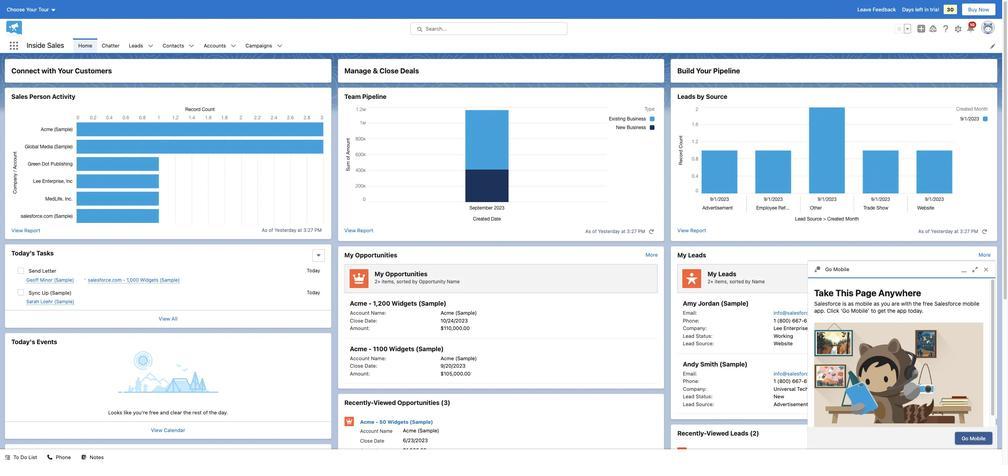 Task type: describe. For each thing, give the bounding box(es) containing it.
sorted for pipeline
[[730, 279, 744, 284]]

view for connect with your customers
[[11, 227, 23, 233]]

6389 for andy smith (sample)
[[804, 378, 817, 384]]

leave feedback
[[858, 6, 896, 13]]

1 for amy jordan (sample)
[[774, 317, 776, 324]]

2+ for &
[[375, 279, 380, 284]]

at for build your pipeline
[[954, 228, 959, 234]]

(3)
[[441, 399, 450, 406]]

0 horizontal spatial 3:​27
[[303, 227, 313, 233]]

0 horizontal spatial pm
[[315, 227, 322, 233]]

company: for amy
[[683, 325, 707, 331]]

view all link
[[159, 316, 177, 322]]

search... button
[[410, 22, 567, 35]]

close date
[[360, 438, 384, 444]]

deals
[[400, 67, 419, 75]]

salesforce.com - 1,000 widgets (sample) link
[[88, 277, 180, 283]]

you're
[[133, 409, 148, 416]]

your for choose your tour
[[26, 6, 37, 13]]

more for manage & close deals
[[646, 251, 658, 258]]

today's
[[11, 338, 35, 345]]

close date: for 1100
[[350, 363, 377, 369]]

buy
[[968, 6, 977, 13]]

jordan
[[698, 300, 719, 307]]

acme up 6/23/2023
[[403, 427, 416, 434]]

1 vertical spatial go mobile
[[962, 435, 986, 441]]

close date: for 1,200
[[350, 317, 377, 324]]

sarah
[[26, 299, 39, 305]]

geoff
[[26, 277, 39, 283]]

1 horizontal spatial pipeline
[[713, 67, 740, 75]]

advertisement
[[774, 401, 808, 407]]

calendar
[[164, 427, 185, 433]]

connect with your customers
[[11, 67, 112, 75]]

home
[[78, 42, 92, 49]]

customers
[[75, 67, 112, 75]]

3:​27 for manage & close deals
[[627, 228, 637, 234]]

manage your business & data
[[11, 452, 111, 460]]

view report link for deals
[[344, 227, 373, 236]]

items, for pipeline
[[715, 279, 728, 284]]

at for manage & close deals
[[621, 228, 626, 234]]

0 vertical spatial &
[[373, 67, 378, 75]]

today for sync up (sample)
[[307, 289, 320, 295]]

view all
[[159, 316, 177, 322]]

days left in trial
[[902, 6, 939, 13]]

list containing home
[[74, 38, 1002, 53]]

1 vertical spatial pipeline
[[362, 93, 387, 100]]

lead for new
[[683, 393, 694, 400]]

0 horizontal spatial at
[[298, 227, 302, 233]]

left
[[915, 6, 923, 13]]

opportunities for my opportunities
[[355, 251, 397, 258]]

my leads 2+ items, sorted by name
[[708, 270, 765, 284]]

accounts list item
[[199, 38, 241, 53]]

franklin
[[702, 449, 722, 455]]

loehr
[[40, 299, 53, 305]]

lead status: for andy
[[683, 393, 713, 400]]

amount: for acme - 1100 widgets (sample)
[[350, 370, 370, 377]]

view left calendar
[[151, 427, 162, 433]]

phone
[[56, 454, 71, 460]]

lead source: for andy
[[683, 401, 714, 407]]

contacts link
[[158, 38, 189, 53]]

items, for close
[[382, 279, 395, 284]]

company: for andy
[[683, 386, 707, 392]]

1 vertical spatial sales
[[11, 93, 28, 100]]

$1,000.00
[[403, 447, 427, 453]]

sarah loehr (sample) link
[[26, 299, 74, 305]]

in
[[925, 6, 929, 13]]

0 horizontal spatial yesterday
[[274, 227, 296, 233]]

salesforce.com - 1,000 widgets (sample)
[[88, 277, 180, 283]]

build
[[677, 67, 695, 75]]

6389 for amy jordan (sample)
[[804, 317, 817, 324]]

buy now
[[968, 6, 989, 13]]

name inside the my opportunities 2+ items, sorted by opportunity name
[[447, 279, 460, 284]]

more link for manage & close deals
[[646, 251, 658, 258]]

today.
[[908, 307, 924, 314]]

my opportunities
[[344, 251, 397, 258]]

2+ for your
[[708, 279, 714, 284]]

amy jordan (sample)
[[683, 300, 749, 307]]

campaigns link
[[241, 38, 277, 53]]

acme up account name
[[360, 419, 374, 425]]

dr. franklin jefferson cresino link
[[688, 443, 826, 465]]

6/23/2023
[[403, 437, 428, 443]]

all
[[172, 316, 177, 322]]

report for deals
[[357, 227, 373, 233]]

0 horizontal spatial as
[[262, 227, 267, 233]]

close for 50
[[360, 438, 373, 444]]

acme - 1,200 widgets (sample)
[[350, 300, 446, 307]]

recently- for manage
[[344, 399, 374, 406]]

you
[[881, 300, 890, 307]]

app.
[[814, 307, 825, 314]]

2 salesforce from the left
[[934, 300, 961, 307]]

close for 1100
[[350, 363, 363, 369]]

widgets for 50
[[388, 419, 409, 425]]

viewed for close
[[374, 399, 396, 406]]

free inside take this page anywhere salesforce is as mobile as you are with the free salesforce mobile app. click 'go mobile' to get the app today.
[[923, 300, 933, 307]]

this
[[836, 287, 854, 298]]

my for my opportunities
[[344, 251, 354, 258]]

now
[[979, 6, 989, 13]]

name: for 1100
[[371, 355, 386, 361]]

opportunity
[[419, 279, 446, 284]]

website
[[774, 340, 793, 347]]

info@salesforce.com link for amy jordan (sample)
[[774, 310, 823, 316]]

date: for 1100
[[365, 363, 377, 369]]

my leads link
[[677, 251, 706, 259]]

2 mobile from the left
[[963, 300, 980, 307]]

the left rest
[[183, 409, 191, 416]]

3 report from the left
[[690, 227, 706, 233]]

as of yesterday at 3:​27 pm for build your pipeline
[[918, 228, 978, 234]]

smith
[[700, 360, 718, 368]]

3:​27 for build your pipeline
[[960, 228, 970, 234]]

pm for manage
[[638, 228, 645, 234]]

lead for website
[[683, 340, 694, 347]]

are
[[892, 300, 900, 307]]

by for build your pipeline
[[745, 279, 751, 284]]

manage for manage & close deals
[[344, 67, 371, 75]]

- for 1,000
[[123, 277, 125, 283]]

home link
[[74, 38, 97, 53]]

1 horizontal spatial sales
[[47, 41, 64, 50]]

to do list
[[13, 454, 37, 460]]

view report link for customers
[[11, 227, 40, 234]]

1 for andy smith (sample)
[[774, 378, 776, 384]]

0 horizontal spatial name
[[380, 428, 393, 434]]

mobile'
[[851, 307, 870, 314]]

viewed for pipeline
[[707, 430, 729, 437]]

leads inside "link"
[[129, 42, 143, 49]]

today for send letter
[[307, 268, 320, 274]]

technologies
[[797, 386, 828, 392]]

text default image inside accounts list item
[[231, 43, 236, 49]]

like
[[124, 409, 132, 416]]

data
[[96, 452, 111, 460]]

acme (sample) for acme - 1,200 widgets (sample)
[[441, 310, 477, 316]]

text default image inside leads list item
[[148, 43, 153, 49]]

as of yesterday at 3:​27 pm for manage & close deals
[[585, 228, 645, 234]]

my leads
[[677, 251, 706, 258]]

667- for amy jordan (sample)
[[792, 317, 804, 324]]

anywhere
[[879, 287, 921, 298]]

acme up the 10/24/2023
[[441, 310, 454, 316]]

- for 1100
[[369, 345, 372, 352]]

1100
[[373, 345, 388, 352]]

2 as from the left
[[874, 300, 880, 307]]

leads inside my leads 2+ items, sorted by name
[[718, 270, 736, 277]]

0 horizontal spatial free
[[149, 409, 159, 416]]

inside
[[27, 41, 45, 50]]

looks
[[108, 409, 122, 416]]

1 salesforce from the left
[[814, 300, 841, 307]]

and
[[160, 409, 169, 416]]

list
[[29, 454, 37, 460]]

1,200
[[373, 300, 390, 307]]

0 horizontal spatial as of yesterday at 3:​27 pm
[[262, 227, 322, 233]]

do
[[20, 454, 27, 460]]

lead status: for amy
[[683, 333, 713, 339]]

lead for working
[[683, 333, 694, 339]]

0 horizontal spatial go
[[825, 266, 832, 272]]

$110,000.00
[[441, 325, 470, 331]]

more link for build your pipeline
[[979, 251, 991, 258]]

1 as from the left
[[848, 300, 854, 307]]

name inside my leads 2+ items, sorted by name
[[752, 279, 765, 284]]

leads list item
[[124, 38, 158, 53]]

leads by source
[[677, 93, 727, 100]]

go mobile dialog
[[808, 261, 996, 449]]

1 (800) 667-6389 for andy smith (sample)
[[774, 378, 817, 384]]

recently-viewed opportunities (3)
[[344, 399, 450, 406]]

send
[[29, 268, 41, 274]]

search...
[[426, 26, 447, 32]]

$105,000.00
[[441, 370, 471, 377]]

info@salesforce.com for andy smith (sample)
[[774, 370, 823, 377]]

view report for customers
[[11, 227, 40, 233]]

days
[[902, 6, 914, 13]]

notes button
[[76, 449, 108, 465]]

chatter
[[102, 42, 120, 49]]

1 mobile from the left
[[855, 300, 872, 307]]

lee enterprise, inc
[[774, 325, 818, 331]]

today's events
[[11, 338, 57, 345]]

text default image inside campaigns list item
[[277, 43, 282, 49]]

salesforce.com
[[88, 277, 122, 283]]

team pipeline
[[344, 93, 387, 100]]

today's
[[11, 250, 35, 257]]

person
[[29, 93, 51, 100]]

0 vertical spatial go mobile link
[[808, 261, 996, 278]]

info@salesforce.com link for andy smith (sample)
[[774, 370, 823, 377]]

account for acme - 1,200 widgets (sample)
[[350, 310, 370, 316]]

lead for advertisement
[[683, 401, 694, 407]]

1,000
[[127, 277, 139, 283]]

tasks
[[36, 250, 54, 257]]



Task type: vqa. For each thing, say whether or not it's contained in the screenshot.


Task type: locate. For each thing, give the bounding box(es) containing it.
2 status: from the top
[[696, 393, 713, 400]]

2 phone: from the top
[[683, 378, 699, 384]]

0 vertical spatial mobile
[[833, 266, 849, 272]]

acme - 50 widgets (sample)
[[360, 419, 433, 425]]

2 2+ from the left
[[708, 279, 714, 284]]

email: for amy
[[683, 310, 697, 316]]

lead status: down andy
[[683, 393, 713, 400]]

0 horizontal spatial viewed
[[374, 399, 396, 406]]

1 date: from the top
[[365, 317, 377, 324]]

items, up amy jordan (sample)
[[715, 279, 728, 284]]

email: for andy
[[683, 370, 697, 377]]

view report link up my leads link
[[677, 227, 706, 236]]

my inside the my opportunities 2+ items, sorted by opportunity name
[[375, 270, 384, 277]]

source: up smith
[[696, 340, 714, 347]]

acme up 9/20/2023
[[441, 355, 454, 361]]

2+ inside the my opportunities 2+ items, sorted by opportunity name
[[375, 279, 380, 284]]

up
[[42, 289, 49, 296]]

2 horizontal spatial pm
[[971, 228, 978, 234]]

1 horizontal spatial 2+
[[708, 279, 714, 284]]

1 (800) 667-6389 up lee enterprise, inc
[[774, 317, 817, 324]]

recently- up account name
[[344, 399, 374, 406]]

1 6389 from the top
[[804, 317, 817, 324]]

account name: down 1100
[[350, 355, 386, 361]]

geoff minor (sample)
[[26, 277, 74, 283]]

phone: down andy
[[683, 378, 699, 384]]

0 vertical spatial sales
[[47, 41, 64, 50]]

1 vertical spatial name:
[[371, 355, 386, 361]]

2 horizontal spatial 3:​27
[[960, 228, 970, 234]]

my for my leads
[[677, 251, 687, 258]]

opportunities inside the my opportunities 2+ items, sorted by opportunity name
[[385, 270, 428, 277]]

report for customers
[[24, 227, 40, 233]]

1 horizontal spatial by
[[697, 93, 705, 100]]

widgets right 1,200
[[392, 300, 417, 307]]

2 date: from the top
[[365, 363, 377, 369]]

status: up smith
[[696, 333, 713, 339]]

pipeline
[[713, 67, 740, 75], [362, 93, 387, 100]]

sorted up amy jordan (sample)
[[730, 279, 744, 284]]

accounts
[[204, 42, 226, 49]]

looks like you're free and clear the rest of the day.
[[108, 409, 228, 416]]

text default image inside phone button
[[47, 455, 53, 460]]

phone: for andy
[[683, 378, 699, 384]]

1 view report link from the left
[[11, 227, 40, 234]]

view report up today's
[[11, 227, 40, 233]]

0 vertical spatial source:
[[696, 340, 714, 347]]

0 vertical spatial info@salesforce.com link
[[774, 310, 823, 316]]

0 vertical spatial company:
[[683, 325, 707, 331]]

widgets for 1,000
[[140, 277, 158, 283]]

salesforce
[[814, 300, 841, 307], [934, 300, 961, 307]]

2+ inside my leads 2+ items, sorted by name
[[708, 279, 714, 284]]

0 vertical spatial recently-
[[344, 399, 374, 406]]

0 vertical spatial acme (sample)
[[441, 310, 477, 316]]

contacts list item
[[158, 38, 199, 53]]

acme
[[350, 300, 367, 307], [441, 310, 454, 316], [350, 345, 367, 352], [441, 355, 454, 361], [360, 419, 374, 425], [403, 427, 416, 434]]

- for 1,200
[[369, 300, 372, 307]]

0 vertical spatial account name:
[[350, 310, 386, 316]]

10/24/2023
[[441, 317, 468, 324]]

2 lead status: from the top
[[683, 393, 713, 400]]

accounts link
[[199, 38, 231, 53]]

recently-viewed leads (2)
[[677, 430, 759, 437]]

1 horizontal spatial viewed
[[707, 430, 729, 437]]

to
[[13, 454, 19, 460]]

1 horizontal spatial at
[[621, 228, 626, 234]]

0 horizontal spatial report
[[24, 227, 40, 233]]

your right build
[[696, 67, 712, 75]]

andy smith (sample)
[[683, 360, 748, 368]]

3 view report link from the left
[[677, 227, 706, 236]]

as right is
[[848, 300, 854, 307]]

source: up 'recently-viewed leads (2)' at the right of page
[[696, 401, 714, 407]]

opportunities inside 'link'
[[355, 251, 397, 258]]

opportunities for my opportunities 2+ items, sorted by opportunity name
[[385, 270, 428, 277]]

yesterday for manage & close deals
[[598, 228, 620, 234]]

view up my opportunities
[[344, 227, 356, 233]]

1 report from the left
[[24, 227, 40, 233]]

2 amount: from the top
[[350, 370, 370, 377]]

as of yesterday at 3:​27 pm
[[262, 227, 322, 233], [585, 228, 645, 234], [918, 228, 978, 234]]

1 horizontal spatial items,
[[715, 279, 728, 284]]

1 vertical spatial opportunities
[[385, 270, 428, 277]]

mobile
[[833, 266, 849, 272], [970, 435, 986, 441]]

with right connect
[[42, 67, 56, 75]]

lead source: up 'recently-viewed leads (2)' at the right of page
[[683, 401, 714, 407]]

view report link up my opportunities
[[344, 227, 373, 236]]

0 horizontal spatial view report
[[11, 227, 40, 233]]

0 vertical spatial go
[[825, 266, 832, 272]]

as for build your pipeline
[[918, 228, 924, 234]]

0 vertical spatial pipeline
[[713, 67, 740, 75]]

lee
[[774, 325, 782, 331]]

0 horizontal spatial items,
[[382, 279, 395, 284]]

0 horizontal spatial more link
[[646, 251, 658, 258]]

go mobile link
[[808, 261, 996, 278], [955, 432, 992, 445]]

1 vertical spatial close date:
[[350, 363, 377, 369]]

your for manage your business & data
[[40, 452, 55, 460]]

1 view report from the left
[[11, 227, 40, 233]]

1 up lee
[[774, 317, 776, 324]]

my inside 'link'
[[344, 251, 354, 258]]

1 vertical spatial company:
[[683, 386, 707, 392]]

view up my leads link
[[677, 227, 689, 233]]

6389
[[804, 317, 817, 324], [804, 378, 817, 384]]

status:
[[696, 333, 713, 339], [696, 393, 713, 400]]

take
[[814, 287, 834, 298]]

sales person activity
[[11, 93, 75, 100]]

0 vertical spatial (800)
[[777, 317, 791, 324]]

0 vertical spatial lead status:
[[683, 333, 713, 339]]

manage
[[344, 67, 371, 75], [11, 452, 38, 460]]

1 horizontal spatial report
[[357, 227, 373, 233]]

2 account name: from the top
[[350, 355, 386, 361]]

10
[[970, 22, 975, 27]]

2 horizontal spatial as of yesterday at 3:​27 pm
[[918, 228, 978, 234]]

email: down andy
[[683, 370, 697, 377]]

1 1 (800) 667-6389 from the top
[[774, 317, 817, 324]]

0 horizontal spatial more
[[646, 251, 658, 258]]

view calendar link
[[151, 427, 185, 433]]

name:
[[371, 310, 386, 316], [371, 355, 386, 361]]

1 1 from the top
[[774, 317, 776, 324]]

1 close date: from the top
[[350, 317, 377, 324]]

1 horizontal spatial mobile
[[970, 435, 986, 441]]

1 horizontal spatial with
[[901, 300, 912, 307]]

text default image
[[148, 43, 153, 49], [189, 43, 194, 49], [231, 43, 236, 49], [277, 43, 282, 49], [649, 229, 654, 234], [5, 455, 10, 460], [47, 455, 53, 460], [81, 455, 87, 460]]

account name: down 1,200
[[350, 310, 386, 316]]

667- for andy smith (sample)
[[792, 378, 804, 384]]

0 vertical spatial date:
[[365, 317, 377, 324]]

1 horizontal spatial view report
[[344, 227, 373, 233]]

0 horizontal spatial &
[[89, 452, 94, 460]]

1 lead source: from the top
[[683, 340, 714, 347]]

0 vertical spatial info@salesforce.com
[[774, 310, 823, 316]]

company: down andy
[[683, 386, 707, 392]]

amount: for acme - 1,200 widgets (sample)
[[350, 325, 370, 331]]

pipeline right team
[[362, 93, 387, 100]]

widgets right 50
[[388, 419, 409, 425]]

widgets for 1,200
[[392, 300, 417, 307]]

choose
[[7, 6, 25, 13]]

my opportunities 2+ items, sorted by opportunity name
[[375, 270, 460, 284]]

2 more from the left
[[979, 251, 991, 258]]

0 vertical spatial 1
[[774, 317, 776, 324]]

0 vertical spatial name:
[[371, 310, 386, 316]]

6389 up inc
[[804, 317, 817, 324]]

with up "app"
[[901, 300, 912, 307]]

source: for jordan
[[696, 340, 714, 347]]

view report up my opportunities
[[344, 227, 373, 233]]

page
[[856, 287, 877, 298]]

0 vertical spatial account
[[350, 310, 370, 316]]

text default image
[[982, 229, 987, 234]]

2 (800) from the top
[[777, 378, 791, 384]]

667- up universal technologies
[[792, 378, 804, 384]]

3 lead from the top
[[683, 393, 694, 400]]

1 vertical spatial (800)
[[777, 378, 791, 384]]

& left 'data'
[[89, 452, 94, 460]]

2 1 from the top
[[774, 378, 776, 384]]

account for acme - 1100 widgets (sample)
[[350, 355, 370, 361]]

1 vertical spatial email:
[[683, 370, 697, 377]]

1 horizontal spatial free
[[923, 300, 933, 307]]

free up today. in the bottom of the page
[[923, 300, 933, 307]]

1 items, from the left
[[382, 279, 395, 284]]

2+
[[375, 279, 380, 284], [708, 279, 714, 284]]

cresino
[[749, 449, 769, 455]]

2 horizontal spatial at
[[954, 228, 959, 234]]

my inside my leads 2+ items, sorted by name
[[708, 270, 717, 277]]

1 horizontal spatial &
[[373, 67, 378, 75]]

sorted inside the my opportunities 2+ items, sorted by opportunity name
[[397, 279, 411, 284]]

2 6389 from the top
[[804, 378, 817, 384]]

my for my leads 2+ items, sorted by name
[[708, 270, 717, 277]]

recently- for build
[[677, 430, 707, 437]]

today's tasks
[[11, 250, 54, 257]]

1 vertical spatial 1
[[774, 378, 776, 384]]

close date: down 1,200
[[350, 317, 377, 324]]

acme (sample) for acme - 1100 widgets (sample)
[[441, 355, 477, 361]]

by inside my leads 2+ items, sorted by name
[[745, 279, 751, 284]]

campaigns list item
[[241, 38, 287, 53]]

1 vertical spatial &
[[89, 452, 94, 460]]

account for acme - 50 widgets (sample)
[[360, 428, 378, 434]]

pm for build
[[971, 228, 978, 234]]

0 vertical spatial manage
[[344, 67, 371, 75]]

items, inside my leads 2+ items, sorted by name
[[715, 279, 728, 284]]

sync up (sample) link
[[29, 289, 71, 296]]

send letter
[[29, 268, 56, 274]]

1 today from the top
[[307, 268, 320, 274]]

0 vertical spatial opportunities
[[355, 251, 397, 258]]

1 vertical spatial free
[[149, 409, 159, 416]]

- left 1,000
[[123, 277, 125, 283]]

2 lead from the top
[[683, 340, 694, 347]]

1 (800) 667-6389 for amy jordan (sample)
[[774, 317, 817, 324]]

1 name: from the top
[[371, 310, 386, 316]]

view report link up today's
[[11, 227, 40, 234]]

1 horizontal spatial recently-
[[677, 430, 707, 437]]

info@salesforce.com up enterprise,
[[774, 310, 823, 316]]

dr.
[[693, 449, 700, 455]]

0 vertical spatial with
[[42, 67, 56, 75]]

acme (sample) up 6/23/2023
[[403, 427, 439, 434]]

view left all
[[159, 316, 170, 322]]

clear
[[170, 409, 182, 416]]

4 lead from the top
[[683, 401, 694, 407]]

info@salesforce.com link up enterprise,
[[774, 310, 823, 316]]

name: for 1,200
[[371, 310, 386, 316]]

connect
[[11, 67, 40, 75]]

1
[[774, 317, 776, 324], [774, 378, 776, 384]]

sorted
[[397, 279, 411, 284], [730, 279, 744, 284]]

text default image inside "to do list" button
[[5, 455, 10, 460]]

1 (800) 667-6389 up universal technologies
[[774, 378, 817, 384]]

667- up enterprise,
[[792, 317, 804, 324]]

1 up universal
[[774, 378, 776, 384]]

1 vertical spatial go mobile link
[[955, 432, 992, 445]]

as for manage & close deals
[[585, 228, 591, 234]]

0 vertical spatial free
[[923, 300, 933, 307]]

acme (sample) up the 10/24/2023
[[441, 310, 477, 316]]

name: down 1,200
[[371, 310, 386, 316]]

(800) up lee
[[777, 317, 791, 324]]

account name
[[360, 428, 393, 434]]

1 vertical spatial viewed
[[707, 430, 729, 437]]

1 vertical spatial 6389
[[804, 378, 817, 384]]

(sample)
[[54, 277, 74, 283], [160, 277, 180, 283], [50, 289, 71, 296], [54, 299, 74, 305], [419, 300, 446, 307], [721, 300, 749, 307], [455, 310, 477, 316], [416, 345, 444, 352], [455, 355, 477, 361], [720, 360, 748, 368], [410, 419, 433, 425], [418, 427, 439, 434]]

team
[[344, 93, 361, 100]]

2+ up jordan
[[708, 279, 714, 284]]

0 vertical spatial 6389
[[804, 317, 817, 324]]

yesterday for build your pipeline
[[931, 228, 953, 234]]

1 horizontal spatial mobile
[[963, 300, 980, 307]]

widgets for 1100
[[389, 345, 414, 352]]

2 view report link from the left
[[344, 227, 373, 236]]

email: down amy
[[683, 310, 697, 316]]

day.
[[218, 409, 228, 416]]

(800) up universal
[[777, 378, 791, 384]]

2 close date: from the top
[[350, 363, 377, 369]]

& up team pipeline
[[373, 67, 378, 75]]

9/20/2023
[[441, 363, 466, 369]]

today
[[307, 268, 320, 274], [307, 289, 320, 295]]

date: down 1,200
[[365, 317, 377, 324]]

get
[[878, 307, 886, 314]]

1 vertical spatial 1 (800) 667-6389
[[774, 378, 817, 384]]

close date:
[[350, 317, 377, 324], [350, 363, 377, 369]]

more
[[646, 251, 658, 258], [979, 251, 991, 258]]

manage for manage your business & data
[[11, 452, 38, 460]]

list
[[74, 38, 1002, 53]]

1 sorted from the left
[[397, 279, 411, 284]]

universal technologies
[[774, 386, 828, 392]]

by up amy jordan (sample)
[[745, 279, 751, 284]]

2 lead source: from the top
[[683, 401, 714, 407]]

1 vertical spatial info@salesforce.com link
[[774, 370, 823, 377]]

acme - 1100 widgets (sample)
[[350, 345, 444, 352]]

the up today. in the bottom of the page
[[913, 300, 921, 307]]

go mobile
[[825, 266, 849, 272], [962, 435, 986, 441]]

2 items, from the left
[[715, 279, 728, 284]]

view calendar
[[151, 427, 185, 433]]

0 horizontal spatial go mobile
[[825, 266, 849, 272]]

2 horizontal spatial view report
[[677, 227, 706, 233]]

leads link
[[124, 38, 148, 53]]

working
[[774, 333, 793, 339]]

2 horizontal spatial as
[[918, 228, 924, 234]]

0 vertical spatial close date:
[[350, 317, 377, 324]]

sorted inside my leads 2+ items, sorted by name
[[730, 279, 744, 284]]

leads
[[129, 42, 143, 49], [677, 93, 696, 100], [688, 251, 706, 258], [718, 270, 736, 277], [730, 430, 749, 437]]

free left and
[[149, 409, 159, 416]]

phone: for amy
[[683, 317, 699, 324]]

2 info@salesforce.com link from the top
[[774, 370, 823, 377]]

0 vertical spatial today
[[307, 268, 320, 274]]

lead status: up andy
[[683, 333, 713, 339]]

2+ up 1,200
[[375, 279, 380, 284]]

with
[[42, 67, 56, 75], [901, 300, 912, 307]]

1 vertical spatial 667-
[[792, 378, 804, 384]]

6389 up 'technologies' at the bottom right of page
[[804, 378, 817, 384]]

1 lead from the top
[[683, 333, 694, 339]]

1 info@salesforce.com link from the top
[[774, 310, 823, 316]]

app
[[897, 307, 907, 314]]

status: for smith
[[696, 393, 713, 400]]

1 vertical spatial amount:
[[350, 370, 370, 377]]

50
[[379, 419, 386, 425]]

1 horizontal spatial as
[[585, 228, 591, 234]]

sorted up acme - 1,200 widgets (sample)
[[397, 279, 411, 284]]

2 company: from the top
[[683, 386, 707, 392]]

buy now button
[[962, 3, 996, 16]]

2 name: from the top
[[371, 355, 386, 361]]

1 2+ from the left
[[375, 279, 380, 284]]

1 lead status: from the top
[[683, 333, 713, 339]]

your up activity
[[58, 67, 73, 75]]

1 vertical spatial account name:
[[350, 355, 386, 361]]

items, up 1,200
[[382, 279, 395, 284]]

- left 1100
[[369, 345, 372, 352]]

leave feedback link
[[858, 6, 896, 13]]

sorted for close
[[397, 279, 411, 284]]

status: for jordan
[[696, 333, 713, 339]]

my
[[344, 251, 354, 258], [677, 251, 687, 258], [375, 270, 384, 277], [708, 270, 717, 277]]

2 email: from the top
[[683, 370, 697, 377]]

0 horizontal spatial as
[[848, 300, 854, 307]]

0 horizontal spatial by
[[412, 279, 418, 284]]

acme left 1,200
[[350, 300, 367, 307]]

email:
[[683, 310, 697, 316], [683, 370, 697, 377]]

group
[[895, 24, 911, 33]]

widgets right 1,000
[[140, 277, 158, 283]]

0 vertical spatial go mobile
[[825, 266, 849, 272]]

source: for smith
[[696, 401, 714, 407]]

company: down amy
[[683, 325, 707, 331]]

date: for 1,200
[[365, 317, 377, 324]]

lead source: for amy
[[683, 340, 714, 347]]

2 report from the left
[[357, 227, 373, 233]]

1 vertical spatial phone:
[[683, 378, 699, 384]]

- left 1,200
[[369, 300, 372, 307]]

your left the tour
[[26, 6, 37, 13]]

1 company: from the top
[[683, 325, 707, 331]]

your inside "popup button"
[[26, 6, 37, 13]]

1 phone: from the top
[[683, 317, 699, 324]]

(800) for amy jordan (sample)
[[777, 317, 791, 324]]

1 account name: from the top
[[350, 310, 386, 316]]

by inside the my opportunities 2+ items, sorted by opportunity name
[[412, 279, 418, 284]]

1 vertical spatial mobile
[[970, 435, 986, 441]]

text default image inside notes button
[[81, 455, 87, 460]]

more for build your pipeline
[[979, 251, 991, 258]]

0 horizontal spatial mobile
[[833, 266, 849, 272]]

by left source
[[697, 93, 705, 100]]

0 horizontal spatial salesforce
[[814, 300, 841, 307]]

2 1 (800) 667-6389 from the top
[[774, 378, 817, 384]]

- for 50
[[376, 419, 378, 425]]

1 status: from the top
[[696, 333, 713, 339]]

1 horizontal spatial salesforce
[[934, 300, 961, 307]]

jefferson
[[723, 449, 748, 455]]

0 horizontal spatial 2+
[[375, 279, 380, 284]]

1 horizontal spatial as of yesterday at 3:​27 pm
[[585, 228, 645, 234]]

1 horizontal spatial more
[[979, 251, 991, 258]]

1 horizontal spatial as
[[874, 300, 880, 307]]

report up my leads link
[[690, 227, 706, 233]]

feedback
[[873, 6, 896, 13]]

by left the opportunity
[[412, 279, 418, 284]]

viewed up franklin
[[707, 430, 729, 437]]

your right list at the left bottom
[[40, 452, 55, 460]]

0 vertical spatial lead source:
[[683, 340, 714, 347]]

the left day.
[[209, 409, 217, 416]]

viewed up 50
[[374, 399, 396, 406]]

andy
[[683, 360, 699, 368]]

0 horizontal spatial view report link
[[11, 227, 40, 234]]

as up "to"
[[874, 300, 880, 307]]

new
[[774, 393, 784, 400]]

account name: for 1100
[[350, 355, 386, 361]]

1 horizontal spatial 3:​27
[[627, 228, 637, 234]]

acme (sample) up 9/20/2023
[[441, 355, 477, 361]]

report up the today's tasks
[[24, 227, 40, 233]]

the down are
[[887, 307, 896, 314]]

1 vertical spatial go
[[962, 435, 969, 441]]

enterprise,
[[784, 325, 809, 331]]

my for my opportunities 2+ items, sorted by opportunity name
[[375, 270, 384, 277]]

items, inside the my opportunities 2+ items, sorted by opportunity name
[[382, 279, 395, 284]]

1 email: from the top
[[683, 310, 697, 316]]

rest
[[192, 409, 202, 416]]

info@salesforce.com for amy jordan (sample)
[[774, 310, 823, 316]]

sales right inside
[[47, 41, 64, 50]]

0 horizontal spatial manage
[[11, 452, 38, 460]]

send letter link
[[29, 268, 56, 274]]

1 more link from the left
[[646, 251, 658, 258]]

lead source: up andy
[[683, 340, 714, 347]]

date: down 1100
[[365, 363, 377, 369]]

phone: down amy
[[683, 317, 699, 324]]

report up my opportunities
[[357, 227, 373, 233]]

2 vertical spatial opportunities
[[397, 399, 440, 406]]

3 view report from the left
[[677, 227, 706, 233]]

chatter link
[[97, 38, 124, 53]]

2 source: from the top
[[696, 401, 714, 407]]

account name: for 1,200
[[350, 310, 386, 316]]

more link
[[646, 251, 658, 258], [979, 251, 991, 258]]

at
[[298, 227, 302, 233], [621, 228, 626, 234], [954, 228, 959, 234]]

2 sorted from the left
[[730, 279, 744, 284]]

1 horizontal spatial name
[[447, 279, 460, 284]]

by for manage & close deals
[[412, 279, 418, 284]]

events
[[37, 338, 57, 345]]

close date: down 1100
[[350, 363, 377, 369]]

1 (800) from the top
[[777, 317, 791, 324]]

2 more link from the left
[[979, 251, 991, 258]]

1 horizontal spatial go
[[962, 435, 969, 441]]

acme (sample) for acme - 50 widgets (sample)
[[403, 427, 439, 434]]

1 info@salesforce.com from the top
[[774, 310, 823, 316]]

sales left person
[[11, 93, 28, 100]]

recently- up dr.
[[677, 430, 707, 437]]

acme left 1100
[[350, 345, 367, 352]]

trial
[[930, 6, 939, 13]]

1 more from the left
[[646, 251, 658, 258]]

info@salesforce.com link
[[774, 310, 823, 316], [774, 370, 823, 377]]

1 horizontal spatial view report link
[[344, 227, 373, 236]]

name: down 1100
[[371, 355, 386, 361]]

1 vertical spatial info@salesforce.com
[[774, 370, 823, 377]]

2 horizontal spatial view report link
[[677, 227, 706, 236]]

2 view report from the left
[[344, 227, 373, 233]]

1 source: from the top
[[696, 340, 714, 347]]

view up today's
[[11, 227, 23, 233]]

close for 1,200
[[350, 317, 363, 324]]

widgets right 1100
[[389, 345, 414, 352]]

my opportunities link
[[344, 251, 397, 259]]

view report for deals
[[344, 227, 373, 233]]

1 amount: from the top
[[350, 325, 370, 331]]

1 667- from the top
[[792, 317, 804, 324]]

info@salesforce.com up universal technologies
[[774, 370, 823, 377]]

1 horizontal spatial more link
[[979, 251, 991, 258]]

view for build your pipeline
[[677, 227, 689, 233]]

view for manage & close deals
[[344, 227, 356, 233]]

your for build your pipeline
[[696, 67, 712, 75]]

0 horizontal spatial with
[[42, 67, 56, 75]]

1 vertical spatial recently-
[[677, 430, 707, 437]]

text default image inside contacts list item
[[189, 43, 194, 49]]

3:​27
[[303, 227, 313, 233], [627, 228, 637, 234], [960, 228, 970, 234]]

status: down smith
[[696, 393, 713, 400]]

with inside take this page anywhere salesforce is as mobile as you are with the free salesforce mobile app. click 'go mobile' to get the app today.
[[901, 300, 912, 307]]

pipeline up source
[[713, 67, 740, 75]]

2 667- from the top
[[792, 378, 804, 384]]

2 info@salesforce.com from the top
[[774, 370, 823, 377]]

view report up my leads link
[[677, 227, 706, 233]]

- left 50
[[376, 419, 378, 425]]

info@salesforce.com link up universal technologies
[[774, 370, 823, 377]]

2 today from the top
[[307, 289, 320, 295]]

2 vertical spatial account
[[360, 428, 378, 434]]

1 vertical spatial source:
[[696, 401, 714, 407]]



